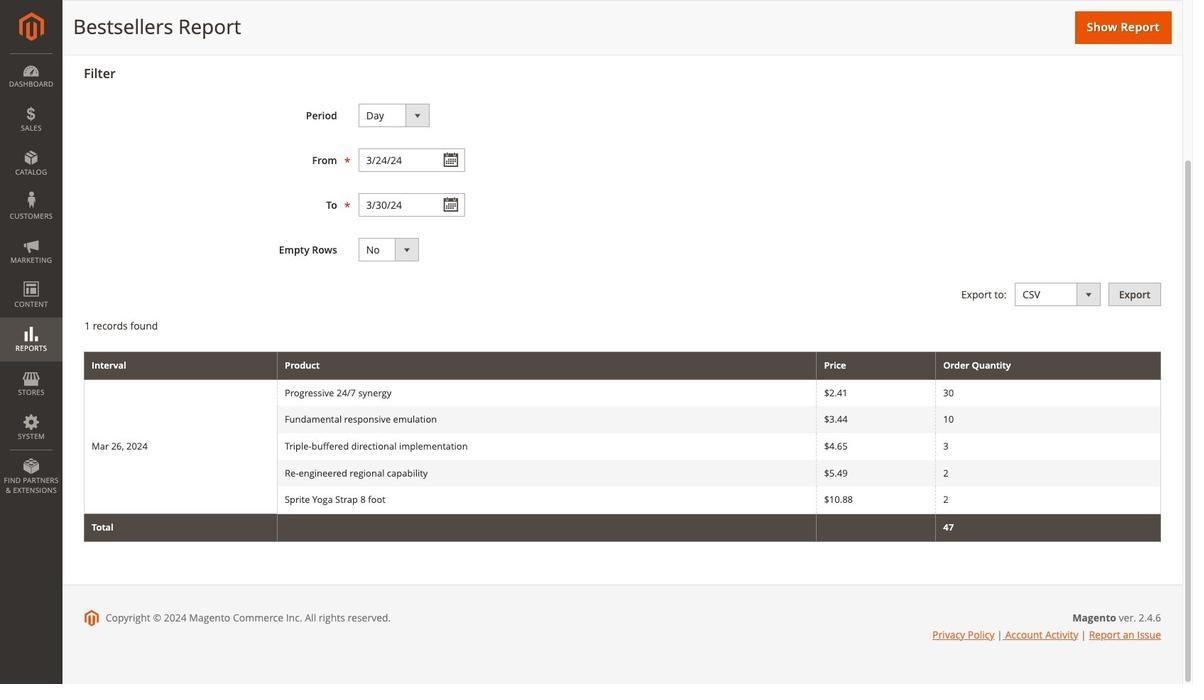 Task type: vqa. For each thing, say whether or not it's contained in the screenshot.
to Text Box
no



Task type: locate. For each thing, give the bounding box(es) containing it.
None text field
[[359, 148, 465, 172], [359, 193, 465, 217], [359, 148, 465, 172], [359, 193, 465, 217]]

menu bar
[[0, 53, 63, 503]]



Task type: describe. For each thing, give the bounding box(es) containing it.
magento admin panel image
[[19, 12, 44, 41]]



